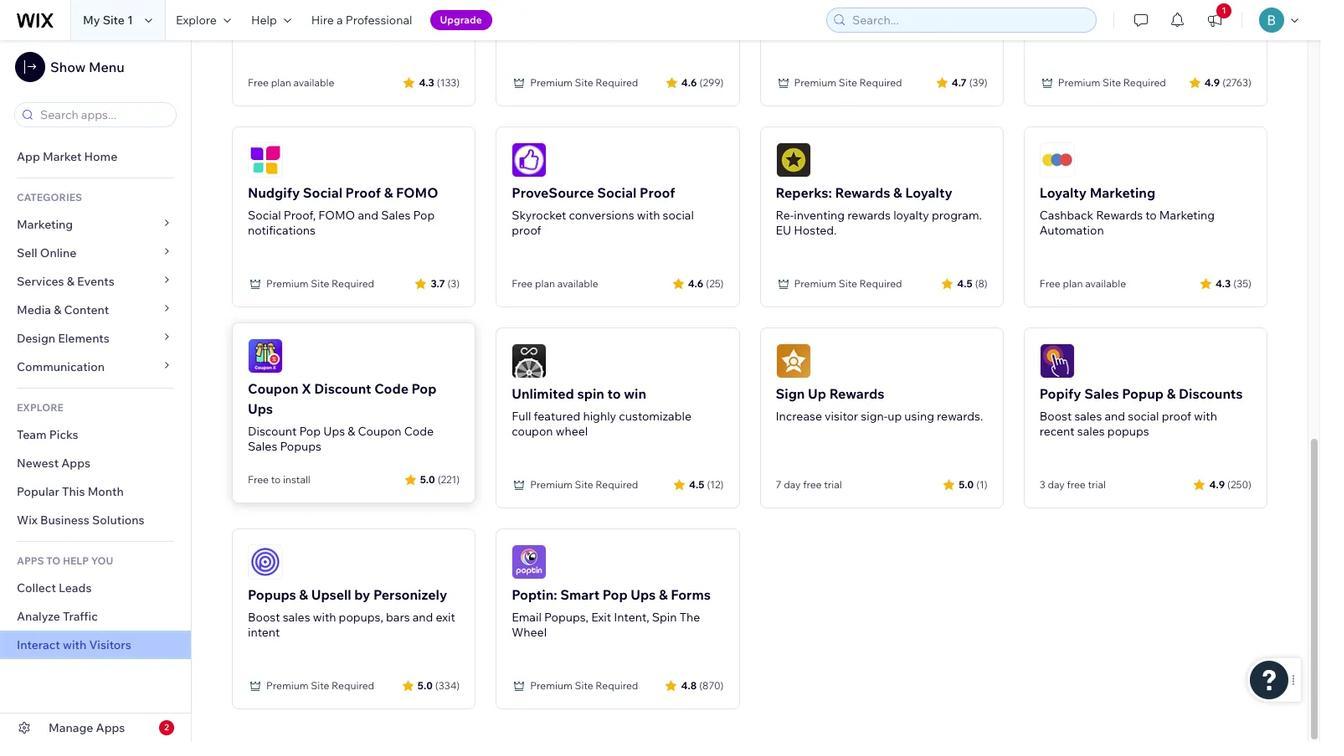Task type: describe. For each thing, give the bounding box(es) containing it.
manage
[[49, 720, 93, 736]]

required for 4.5 (12)
[[596, 478, 639, 491]]

3
[[1040, 478, 1046, 491]]

services & events
[[17, 274, 115, 289]]

sign up rewards logo image
[[776, 343, 811, 379]]

inventing
[[794, 208, 845, 223]]

social inside provesource social proof skyrocket conversions with social proof
[[663, 208, 694, 223]]

1 horizontal spatial discount
[[314, 380, 372, 397]]

(870)
[[700, 679, 724, 692]]

0 horizontal spatial 1
[[127, 13, 133, 28]]

visitors
[[89, 638, 131, 653]]

4.3 for 4.3 (35)
[[1216, 277, 1232, 289]]

(35)
[[1234, 277, 1252, 289]]

elements
[[58, 331, 110, 346]]

(221)
[[438, 473, 460, 485]]

2 horizontal spatial marketing
[[1160, 208, 1216, 223]]

smart
[[561, 586, 600, 603]]

intent,
[[614, 610, 650, 625]]

sign-
[[861, 409, 888, 424]]

proof,
[[284, 208, 316, 223]]

apps for newest apps
[[61, 456, 90, 471]]

Search... field
[[848, 8, 1092, 32]]

to inside loyalty marketing cashback rewards to marketing automation
[[1146, 208, 1158, 223]]

site for 4.5 (12)
[[575, 478, 594, 491]]

spin
[[578, 385, 605, 402]]

eu
[[776, 223, 792, 238]]

loyalty marketing logo image
[[1040, 142, 1075, 178]]

required for 4.8 (870)
[[596, 679, 639, 692]]

plan for loyalty marketing
[[1063, 277, 1084, 290]]

& inside reperks: rewards & loyalty re-inventing rewards loyalty program. eu hosted.
[[894, 184, 903, 201]]

wheel
[[556, 424, 588, 439]]

5.0 (221)
[[420, 473, 460, 485]]

wix business solutions
[[17, 513, 145, 528]]

premium for 5.0 (334)
[[266, 679, 309, 692]]

(12)
[[707, 478, 724, 491]]

popups inside popups & upsell by personizely boost sales with popups, bars and exit intent
[[248, 586, 296, 603]]

required for 4.5 (8)
[[860, 277, 903, 290]]

sales inside nudgify social proof & fomo social proof, fomo and sales pop notifications
[[381, 208, 411, 223]]

upgrade button
[[430, 10, 492, 30]]

professional
[[346, 13, 413, 28]]

picks
[[49, 427, 78, 442]]

sell online
[[17, 245, 77, 261]]

required for 3.7 (3)
[[332, 277, 375, 290]]

boost for popups
[[248, 610, 280, 625]]

design
[[17, 331, 55, 346]]

coupon x discount code pop ups logo image
[[248, 338, 283, 374]]

premium for 4.9 (2763)
[[1059, 76, 1101, 89]]

social for provesource
[[597, 184, 637, 201]]

4.5 for reperks: rewards & loyalty
[[958, 277, 973, 289]]

& inside nudgify social proof & fomo social proof, fomo and sales pop notifications
[[384, 184, 393, 201]]

proof for fomo
[[346, 184, 381, 201]]

cashback
[[1040, 208, 1094, 223]]

5.0 for sign up rewards
[[959, 478, 974, 491]]

explore
[[17, 401, 64, 414]]

install
[[283, 473, 311, 486]]

(39)
[[970, 76, 988, 88]]

popular this month
[[17, 484, 124, 499]]

team
[[17, 427, 47, 442]]

my site 1
[[83, 13, 133, 28]]

reperks: rewards & loyalty re-inventing rewards loyalty program. eu hosted.
[[776, 184, 983, 238]]

communication
[[17, 359, 107, 374]]

2
[[164, 722, 169, 733]]

help
[[63, 555, 89, 567]]

wheel
[[512, 625, 547, 640]]

0 horizontal spatial coupon
[[248, 380, 299, 397]]

0 horizontal spatial available
[[294, 76, 335, 89]]

program.
[[932, 208, 983, 223]]

show menu
[[50, 59, 125, 75]]

apps
[[17, 555, 44, 567]]

collect
[[17, 581, 56, 596]]

customizable
[[619, 409, 692, 424]]

popify sales popup & discounts boost sales and social proof with recent sales popups
[[1040, 385, 1244, 439]]

app
[[17, 149, 40, 164]]

proof inside popify sales popup & discounts boost sales and social proof with recent sales popups
[[1163, 409, 1192, 424]]

upsell
[[311, 586, 352, 603]]

(1)
[[977, 478, 988, 491]]

collect leads
[[17, 581, 92, 596]]

4.7
[[952, 76, 967, 88]]

full
[[512, 409, 531, 424]]

0 horizontal spatial free plan available
[[248, 76, 335, 89]]

popup
[[1123, 385, 1165, 402]]

hire a professional
[[311, 13, 413, 28]]

newest apps link
[[0, 449, 191, 478]]

wix
[[17, 513, 38, 528]]

4.8 (870)
[[682, 679, 724, 692]]

show
[[50, 59, 86, 75]]

popups
[[1108, 424, 1150, 439]]

sidebar element
[[0, 40, 192, 742]]

1 vertical spatial coupon
[[358, 424, 402, 439]]

reperks: rewards & loyalty logo image
[[776, 142, 811, 178]]

nudgify social proof & fomo logo image
[[248, 142, 283, 178]]

notifications
[[248, 223, 316, 238]]

premium for 4.5 (12)
[[531, 478, 573, 491]]

categories
[[17, 191, 82, 204]]

provesource
[[512, 184, 595, 201]]

provesource social proof logo image
[[512, 142, 547, 178]]

apps to help you
[[17, 555, 113, 567]]

and inside popups & upsell by personizely boost sales with popups, bars and exit intent
[[413, 610, 433, 625]]

1 vertical spatial discount
[[248, 424, 297, 439]]

unlimited
[[512, 385, 575, 402]]

sales inside popify sales popup & discounts boost sales and social proof with recent sales popups
[[1085, 385, 1120, 402]]

unlimited spin to win logo image
[[512, 343, 547, 379]]

by
[[355, 586, 371, 603]]

upgrade
[[440, 13, 482, 26]]

manage apps
[[49, 720, 125, 736]]

0 vertical spatial ups
[[248, 400, 273, 417]]

4.7 (39)
[[952, 76, 988, 88]]

online
[[40, 245, 77, 261]]

social for nudgify
[[303, 184, 343, 201]]

win
[[624, 385, 647, 402]]

premium site required for 4.9 (2763)
[[1059, 76, 1167, 89]]

site for 4.7 (39)
[[839, 76, 858, 89]]

required for 4.6 (299)
[[596, 76, 639, 89]]

the
[[680, 610, 701, 625]]

x
[[302, 380, 311, 397]]

media & content
[[17, 302, 109, 318]]

day for popify
[[1048, 478, 1065, 491]]

(25)
[[706, 277, 724, 289]]

5.0 for coupon x discount code pop ups
[[420, 473, 435, 485]]

1 button
[[1197, 0, 1234, 40]]

pop inside the poptin: smart pop ups & forms email popups, exit intent, spin the wheel
[[603, 586, 628, 603]]

0 horizontal spatial social
[[248, 208, 281, 223]]

site for 3.7 (3)
[[311, 277, 330, 290]]

hosted.
[[794, 223, 837, 238]]

with inside provesource social proof skyrocket conversions with social proof
[[637, 208, 661, 223]]

& inside the poptin: smart pop ups & forms email popups, exit intent, spin the wheel
[[659, 586, 668, 603]]

design elements
[[17, 331, 110, 346]]

(299)
[[700, 76, 724, 88]]

premium site required for 4.5 (8)
[[795, 277, 903, 290]]

sales for popify sales popup & discounts
[[1075, 409, 1103, 424]]

rewards
[[848, 208, 891, 223]]

this
[[62, 484, 85, 499]]

loyalty inside loyalty marketing cashback rewards to marketing automation
[[1040, 184, 1088, 201]]

day for sign
[[784, 478, 801, 491]]

reperks:
[[776, 184, 833, 201]]

spin
[[652, 610, 677, 625]]

1 vertical spatial code
[[404, 424, 434, 439]]

4.3 for 4.3 (133)
[[419, 76, 435, 88]]

app market home
[[17, 149, 118, 164]]

sell online link
[[0, 239, 191, 267]]



Task type: vqa. For each thing, say whether or not it's contained in the screenshot.


Task type: locate. For each thing, give the bounding box(es) containing it.
popups down popups & upsell by personizely logo
[[248, 586, 296, 603]]

popify
[[1040, 385, 1082, 402]]

0 horizontal spatial proof
[[346, 184, 381, 201]]

1 horizontal spatial social
[[1129, 409, 1160, 424]]

available for loyalty marketing
[[1086, 277, 1127, 290]]

& inside coupon x discount code pop ups discount pop ups & coupon code sales popups
[[348, 424, 355, 439]]

trial right 3
[[1089, 478, 1107, 491]]

to left the win
[[608, 385, 621, 402]]

loyalty inside reperks: rewards & loyalty re-inventing rewards loyalty program. eu hosted.
[[906, 184, 953, 201]]

featured
[[534, 409, 581, 424]]

and inside nudgify social proof & fomo social proof, fomo and sales pop notifications
[[358, 208, 379, 223]]

1 day from the left
[[784, 478, 801, 491]]

help button
[[241, 0, 301, 40]]

2 vertical spatial ups
[[631, 586, 656, 603]]

discounts
[[1180, 385, 1244, 402]]

popups & upsell by personizely logo image
[[248, 545, 283, 580]]

marketing inside marketing link
[[17, 217, 73, 232]]

1 vertical spatial 4.6
[[688, 277, 704, 289]]

and left exit
[[413, 610, 433, 625]]

1 vertical spatial 4.3
[[1216, 277, 1232, 289]]

4.3
[[419, 76, 435, 88], [1216, 277, 1232, 289]]

0 horizontal spatial plan
[[271, 76, 291, 89]]

hire
[[311, 13, 334, 28]]

free for sign
[[804, 478, 822, 491]]

2 vertical spatial rewards
[[830, 385, 885, 402]]

premium up reperks: rewards & loyalty logo
[[795, 76, 837, 89]]

1 vertical spatial to
[[608, 385, 621, 402]]

0 horizontal spatial discount
[[248, 424, 297, 439]]

1 vertical spatial apps
[[96, 720, 125, 736]]

premium for 4.6 (299)
[[531, 76, 573, 89]]

fomo
[[396, 184, 438, 201], [319, 208, 355, 223]]

0 horizontal spatial ups
[[248, 400, 273, 417]]

1 horizontal spatial plan
[[535, 277, 555, 290]]

4.6 left (25)
[[688, 277, 704, 289]]

conversions
[[569, 208, 635, 223]]

4.6 for 4.6 (25)
[[688, 277, 704, 289]]

2 horizontal spatial and
[[1105, 409, 1126, 424]]

analyze traffic
[[17, 609, 98, 624]]

site for 4.5 (8)
[[839, 277, 858, 290]]

social inside popify sales popup & discounts boost sales and social proof with recent sales popups
[[1129, 409, 1160, 424]]

1 vertical spatial ups
[[324, 424, 345, 439]]

discount right x
[[314, 380, 372, 397]]

4.5 left (12)
[[690, 478, 705, 491]]

site
[[103, 13, 125, 28], [575, 76, 594, 89], [839, 76, 858, 89], [1103, 76, 1122, 89], [311, 277, 330, 290], [839, 277, 858, 290], [575, 478, 594, 491], [311, 679, 330, 692], [575, 679, 594, 692]]

proof inside provesource social proof skyrocket conversions with social proof
[[640, 184, 676, 201]]

wix business solutions link
[[0, 506, 191, 534]]

popular
[[17, 484, 59, 499]]

7
[[776, 478, 782, 491]]

loyalty marketing cashback rewards to marketing automation
[[1040, 184, 1216, 238]]

1 vertical spatial rewards
[[1097, 208, 1144, 223]]

free down the automation
[[1040, 277, 1061, 290]]

1 vertical spatial fomo
[[319, 208, 355, 223]]

site for 4.8 (870)
[[575, 679, 594, 692]]

5.0 left (221)
[[420, 473, 435, 485]]

1 horizontal spatial proof
[[640, 184, 676, 201]]

premium down coupon
[[531, 478, 573, 491]]

with inside popify sales popup & discounts boost sales and social proof with recent sales popups
[[1195, 409, 1218, 424]]

boost down popify
[[1040, 409, 1073, 424]]

boost down popups & upsell by personizely logo
[[248, 610, 280, 625]]

5.0 (1)
[[959, 478, 988, 491]]

premium down notifications at the top left
[[266, 277, 309, 290]]

4.5 left (8)
[[958, 277, 973, 289]]

0 vertical spatial and
[[358, 208, 379, 223]]

app market home link
[[0, 142, 191, 171]]

plan down help button
[[271, 76, 291, 89]]

social up 4.6 (25)
[[663, 208, 694, 223]]

1 horizontal spatial trial
[[1089, 478, 1107, 491]]

free right 3
[[1068, 478, 1086, 491]]

and right proof, on the left top of the page
[[358, 208, 379, 223]]

available down the automation
[[1086, 277, 1127, 290]]

month
[[88, 484, 124, 499]]

boost inside popups & upsell by personizely boost sales with popups, bars and exit intent
[[248, 610, 280, 625]]

required for 4.7 (39)
[[860, 76, 903, 89]]

2 vertical spatial sales
[[248, 439, 278, 454]]

1 loyalty from the left
[[906, 184, 953, 201]]

1 vertical spatial 4.9
[[1210, 478, 1226, 491]]

rewards inside reperks: rewards & loyalty re-inventing rewards loyalty program. eu hosted.
[[836, 184, 891, 201]]

available down conversions
[[558, 277, 599, 290]]

bars
[[386, 610, 410, 625]]

apps
[[61, 456, 90, 471], [96, 720, 125, 736]]

social inside provesource social proof skyrocket conversions with social proof
[[597, 184, 637, 201]]

4.6 (25)
[[688, 277, 724, 289]]

1 horizontal spatial coupon
[[358, 424, 402, 439]]

2 loyalty from the left
[[1040, 184, 1088, 201]]

proof inside provesource social proof skyrocket conversions with social proof
[[512, 223, 542, 238]]

4.9 left (2763)
[[1205, 76, 1221, 88]]

0 horizontal spatial trial
[[825, 478, 843, 491]]

2 vertical spatial to
[[271, 473, 281, 486]]

0 vertical spatial to
[[1146, 208, 1158, 223]]

7 day free trial
[[776, 478, 843, 491]]

team picks
[[17, 427, 78, 442]]

boost for popify
[[1040, 409, 1073, 424]]

proof down "provesource"
[[512, 223, 542, 238]]

free right 7
[[804, 478, 822, 491]]

Search apps... field
[[35, 103, 171, 127]]

plan down the automation
[[1063, 277, 1084, 290]]

1 horizontal spatial marketing
[[1091, 184, 1156, 201]]

0 vertical spatial 4.6
[[682, 76, 697, 88]]

poptin: smart pop ups & forms logo image
[[512, 545, 547, 580]]

5.0 left (1)
[[959, 478, 974, 491]]

site for 4.9 (2763)
[[1103, 76, 1122, 89]]

1 horizontal spatial and
[[413, 610, 433, 625]]

0 horizontal spatial apps
[[61, 456, 90, 471]]

ups inside the poptin: smart pop ups & forms email popups, exit intent, spin the wheel
[[631, 586, 656, 603]]

1 horizontal spatial boost
[[1040, 409, 1073, 424]]

free for provesource social proof
[[512, 277, 533, 290]]

rewards inside loyalty marketing cashback rewards to marketing automation
[[1097, 208, 1144, 223]]

4.9 (2763)
[[1205, 76, 1252, 88]]

0 horizontal spatial marketing
[[17, 217, 73, 232]]

premium site required for 4.5 (12)
[[531, 478, 639, 491]]

1 inside button
[[1223, 5, 1227, 16]]

hire a professional link
[[301, 0, 423, 40]]

exit
[[436, 610, 456, 625]]

0 vertical spatial sales
[[381, 208, 411, 223]]

with down the upsell
[[313, 610, 336, 625]]

media & content link
[[0, 296, 191, 324]]

premium down hosted.
[[795, 277, 837, 290]]

0 horizontal spatial loyalty
[[906, 184, 953, 201]]

media
[[17, 302, 51, 318]]

4.3 left (133)
[[419, 76, 435, 88]]

to
[[46, 555, 60, 567]]

5.0 (334)
[[418, 679, 460, 692]]

my
[[83, 13, 100, 28]]

0 vertical spatial boost
[[1040, 409, 1073, 424]]

premium site required for 5.0 (334)
[[266, 679, 375, 692]]

day right 7
[[784, 478, 801, 491]]

coupon x discount code pop ups discount pop ups & coupon code sales popups
[[248, 380, 437, 454]]

1 horizontal spatial free plan available
[[512, 277, 599, 290]]

0 vertical spatial proof
[[512, 223, 542, 238]]

0 vertical spatial popups
[[280, 439, 322, 454]]

apps right "manage"
[[96, 720, 125, 736]]

free plan available for loyalty
[[1040, 277, 1127, 290]]

provesource social proof skyrocket conversions with social proof
[[512, 184, 694, 238]]

rewards
[[836, 184, 891, 201], [1097, 208, 1144, 223], [830, 385, 885, 402]]

content
[[64, 302, 109, 318]]

4.5 for unlimited spin to win
[[690, 478, 705, 491]]

(8)
[[976, 277, 988, 289]]

5.0 for popups & upsell by personizely
[[418, 679, 433, 692]]

premium site required for 4.7 (39)
[[795, 76, 903, 89]]

skyrocket
[[512, 208, 567, 223]]

boost inside popify sales popup & discounts boost sales and social proof with recent sales popups
[[1040, 409, 1073, 424]]

4.9 left "(250)" on the bottom right of page
[[1210, 478, 1226, 491]]

premium down wheel
[[531, 679, 573, 692]]

trial right 7
[[825, 478, 843, 491]]

&
[[384, 184, 393, 201], [894, 184, 903, 201], [67, 274, 74, 289], [54, 302, 61, 318], [1168, 385, 1177, 402], [348, 424, 355, 439], [299, 586, 308, 603], [659, 586, 668, 603]]

0 vertical spatial 4.5
[[958, 277, 973, 289]]

0 horizontal spatial day
[[784, 478, 801, 491]]

discount up 'free to install'
[[248, 424, 297, 439]]

sales inside popups & upsell by personizely boost sales with popups, bars and exit intent
[[283, 610, 310, 625]]

2 day from the left
[[1048, 478, 1065, 491]]

to right the automation
[[1146, 208, 1158, 223]]

social down nudgify
[[248, 208, 281, 223]]

social up conversions
[[597, 184, 637, 201]]

trial
[[825, 478, 843, 491], [1089, 478, 1107, 491]]

2 proof from the left
[[640, 184, 676, 201]]

1 horizontal spatial day
[[1048, 478, 1065, 491]]

premium site required for 4.8 (870)
[[531, 679, 639, 692]]

(133)
[[437, 76, 460, 88]]

ups
[[248, 400, 273, 417], [324, 424, 345, 439], [631, 586, 656, 603]]

sales down popify
[[1075, 409, 1103, 424]]

4.3 left (35) at the right top of the page
[[1216, 277, 1232, 289]]

rewards inside sign up rewards increase visitor sign-up using rewards.
[[830, 385, 885, 402]]

exit
[[592, 610, 612, 625]]

premium up the loyalty marketing logo
[[1059, 76, 1101, 89]]

2 horizontal spatial ups
[[631, 586, 656, 603]]

market
[[43, 149, 82, 164]]

1 vertical spatial social
[[1129, 409, 1160, 424]]

social down the "popup"
[[1129, 409, 1160, 424]]

premium site required
[[531, 76, 639, 89], [795, 76, 903, 89], [1059, 76, 1167, 89], [266, 277, 375, 290], [795, 277, 903, 290], [531, 478, 639, 491], [266, 679, 375, 692], [531, 679, 639, 692]]

and inside popify sales popup & discounts boost sales and social proof with recent sales popups
[[1105, 409, 1126, 424]]

1 vertical spatial sales
[[1085, 385, 1120, 402]]

4.9 for 4.9 (250)
[[1210, 478, 1226, 491]]

0 horizontal spatial sales
[[248, 439, 278, 454]]

nudgify
[[248, 184, 300, 201]]

premium down intent
[[266, 679, 309, 692]]

sales
[[1075, 409, 1103, 424], [1078, 424, 1106, 439], [283, 610, 310, 625]]

to inside unlimited spin to win full featured highly customizable coupon wheel
[[608, 385, 621, 402]]

2 horizontal spatial sales
[[1085, 385, 1120, 402]]

1 vertical spatial proof
[[1163, 409, 1192, 424]]

1 up 4.9 (2763) on the right top
[[1223, 5, 1227, 16]]

with inside sidebar element
[[63, 638, 87, 653]]

personizely
[[374, 586, 448, 603]]

apps up this
[[61, 456, 90, 471]]

1 horizontal spatial apps
[[96, 720, 125, 736]]

interact with visitors link
[[0, 631, 191, 659]]

poptin:
[[512, 586, 558, 603]]

and down the "popup"
[[1105, 409, 1126, 424]]

0 vertical spatial fomo
[[396, 184, 438, 201]]

free right the (3)
[[512, 277, 533, 290]]

4.9
[[1205, 76, 1221, 88], [1210, 478, 1226, 491]]

pop
[[414, 208, 435, 223], [412, 380, 437, 397], [299, 424, 321, 439], [603, 586, 628, 603]]

0 vertical spatial 4.9
[[1205, 76, 1221, 88]]

1 horizontal spatial 1
[[1223, 5, 1227, 16]]

trial for sales
[[1089, 478, 1107, 491]]

premium site required for 4.6 (299)
[[531, 76, 639, 89]]

popups up the install
[[280, 439, 322, 454]]

& inside popups & upsell by personizely boost sales with popups, bars and exit intent
[[299, 586, 308, 603]]

5.0
[[420, 473, 435, 485], [959, 478, 974, 491], [418, 679, 433, 692]]

sales right intent
[[283, 610, 310, 625]]

required for 4.9 (2763)
[[1124, 76, 1167, 89]]

premium for 4.5 (8)
[[795, 277, 837, 290]]

proof for conversions
[[640, 184, 676, 201]]

1 vertical spatial 4.5
[[690, 478, 705, 491]]

code
[[375, 380, 409, 397], [404, 424, 434, 439]]

unlimited spin to win full featured highly customizable coupon wheel
[[512, 385, 692, 439]]

2 trial from the left
[[1089, 478, 1107, 491]]

1 horizontal spatial 4.3
[[1216, 277, 1232, 289]]

increase
[[776, 409, 823, 424]]

premium for 3.7 (3)
[[266, 277, 309, 290]]

2 horizontal spatial free plan available
[[1040, 277, 1127, 290]]

available down hire
[[294, 76, 335, 89]]

services
[[17, 274, 64, 289]]

plan for provesource social proof
[[535, 277, 555, 290]]

with down discounts
[[1195, 409, 1218, 424]]

with down traffic
[[63, 638, 87, 653]]

day right 3
[[1048, 478, 1065, 491]]

popups inside coupon x discount code pop ups discount pop ups & coupon code sales popups
[[280, 439, 322, 454]]

you
[[91, 555, 113, 567]]

1 horizontal spatial 4.5
[[958, 277, 973, 289]]

free plan available for provesource
[[512, 277, 599, 290]]

communication link
[[0, 353, 191, 381]]

0 horizontal spatial boost
[[248, 610, 280, 625]]

rewards up visitor
[[830, 385, 885, 402]]

1 horizontal spatial free
[[1068, 478, 1086, 491]]

and
[[358, 208, 379, 223], [1105, 409, 1126, 424], [413, 610, 433, 625]]

0 horizontal spatial and
[[358, 208, 379, 223]]

1 horizontal spatial social
[[303, 184, 343, 201]]

popify sales popup & discounts logo image
[[1040, 343, 1075, 379]]

loyalty up cashback
[[1040, 184, 1088, 201]]

4.6 left (299)
[[682, 76, 697, 88]]

forms
[[671, 586, 711, 603]]

0 vertical spatial code
[[375, 380, 409, 397]]

4.8
[[682, 679, 697, 692]]

sales
[[381, 208, 411, 223], [1085, 385, 1120, 402], [248, 439, 278, 454]]

4.9 for 4.9 (2763)
[[1205, 76, 1221, 88]]

required for 5.0 (334)
[[332, 679, 375, 692]]

2 horizontal spatial to
[[1146, 208, 1158, 223]]

free for popify
[[1068, 478, 1086, 491]]

free plan available down the automation
[[1040, 277, 1127, 290]]

visitor
[[825, 409, 859, 424]]

loyalty up loyalty
[[906, 184, 953, 201]]

to left the install
[[271, 473, 281, 486]]

2 free from the left
[[1068, 478, 1086, 491]]

0 vertical spatial rewards
[[836, 184, 891, 201]]

premium for 4.8 (870)
[[531, 679, 573, 692]]

4.6 for 4.6 (299)
[[682, 76, 697, 88]]

0 horizontal spatial free
[[804, 478, 822, 491]]

sell
[[17, 245, 37, 261]]

nudgify social proof & fomo social proof, fomo and sales pop notifications
[[248, 184, 438, 238]]

solutions
[[92, 513, 145, 528]]

1 horizontal spatial available
[[558, 277, 599, 290]]

to
[[1146, 208, 1158, 223], [608, 385, 621, 402], [271, 473, 281, 486]]

1 right my at the left
[[127, 13, 133, 28]]

rewards up rewards
[[836, 184, 891, 201]]

proof down the "popup"
[[1163, 409, 1192, 424]]

1 trial from the left
[[825, 478, 843, 491]]

a
[[337, 13, 343, 28]]

intent
[[248, 625, 280, 640]]

marketing link
[[0, 210, 191, 239]]

design elements link
[[0, 324, 191, 353]]

rewards right cashback
[[1097, 208, 1144, 223]]

0 horizontal spatial to
[[271, 473, 281, 486]]

1 horizontal spatial fomo
[[396, 184, 438, 201]]

with inside popups & upsell by personizely boost sales with popups, bars and exit intent
[[313, 610, 336, 625]]

0 horizontal spatial fomo
[[319, 208, 355, 223]]

0 vertical spatial 4.3
[[419, 76, 435, 88]]

1 vertical spatial popups
[[248, 586, 296, 603]]

pop inside nudgify social proof & fomo social proof, fomo and sales pop notifications
[[414, 208, 435, 223]]

free left the install
[[248, 473, 269, 486]]

premium site required for 3.7 (3)
[[266, 277, 375, 290]]

0 horizontal spatial 4.5
[[690, 478, 705, 491]]

marketing
[[1091, 184, 1156, 201], [1160, 208, 1216, 223], [17, 217, 73, 232]]

0 horizontal spatial 4.3
[[419, 76, 435, 88]]

1 vertical spatial boost
[[248, 610, 280, 625]]

0 horizontal spatial proof
[[512, 223, 542, 238]]

0 horizontal spatial social
[[663, 208, 694, 223]]

1 horizontal spatial loyalty
[[1040, 184, 1088, 201]]

coupon
[[248, 380, 299, 397], [358, 424, 402, 439]]

services & events link
[[0, 267, 191, 296]]

1 vertical spatial and
[[1105, 409, 1126, 424]]

sales inside coupon x discount code pop ups discount pop ups & coupon code sales popups
[[248, 439, 278, 454]]

available for provesource social proof
[[558, 277, 599, 290]]

1 horizontal spatial sales
[[381, 208, 411, 223]]

loyalty
[[894, 208, 930, 223]]

1 horizontal spatial ups
[[324, 424, 345, 439]]

& inside popify sales popup & discounts boost sales and social proof with recent sales popups
[[1168, 385, 1177, 402]]

apps for manage apps
[[96, 720, 125, 736]]

help
[[251, 13, 277, 28]]

free for loyalty marketing
[[1040, 277, 1061, 290]]

0 vertical spatial apps
[[61, 456, 90, 471]]

premium up provesource social proof logo
[[531, 76, 573, 89]]

0 vertical spatial discount
[[314, 380, 372, 397]]

premium for 4.7 (39)
[[795, 76, 837, 89]]

sign
[[776, 385, 805, 402]]

5.0 left (334)
[[418, 679, 433, 692]]

2 horizontal spatial social
[[597, 184, 637, 201]]

site for 5.0 (334)
[[311, 679, 330, 692]]

with right conversions
[[637, 208, 661, 223]]

free for coupon x discount code pop ups
[[248, 473, 269, 486]]

plan down skyrocket
[[535, 277, 555, 290]]

site for 4.6 (299)
[[575, 76, 594, 89]]

re-
[[776, 208, 794, 223]]

free plan available down skyrocket
[[512, 277, 599, 290]]

trial for up
[[825, 478, 843, 491]]

social up proof, on the left top of the page
[[303, 184, 343, 201]]

2 horizontal spatial plan
[[1063, 277, 1084, 290]]

proof inside nudgify social proof & fomo social proof, fomo and sales pop notifications
[[346, 184, 381, 201]]

1 proof from the left
[[346, 184, 381, 201]]

sales for popups & upsell by personizely
[[283, 610, 310, 625]]

analyze
[[17, 609, 60, 624]]

1 free from the left
[[804, 478, 822, 491]]

traffic
[[63, 609, 98, 624]]

1 horizontal spatial proof
[[1163, 409, 1192, 424]]

1 horizontal spatial to
[[608, 385, 621, 402]]

2 horizontal spatial available
[[1086, 277, 1127, 290]]

sales right recent
[[1078, 424, 1106, 439]]

0 vertical spatial coupon
[[248, 380, 299, 397]]

free plan available down help button
[[248, 76, 335, 89]]

free down help
[[248, 76, 269, 89]]

discount
[[314, 380, 372, 397], [248, 424, 297, 439]]

2 vertical spatial and
[[413, 610, 433, 625]]

0 vertical spatial social
[[663, 208, 694, 223]]



